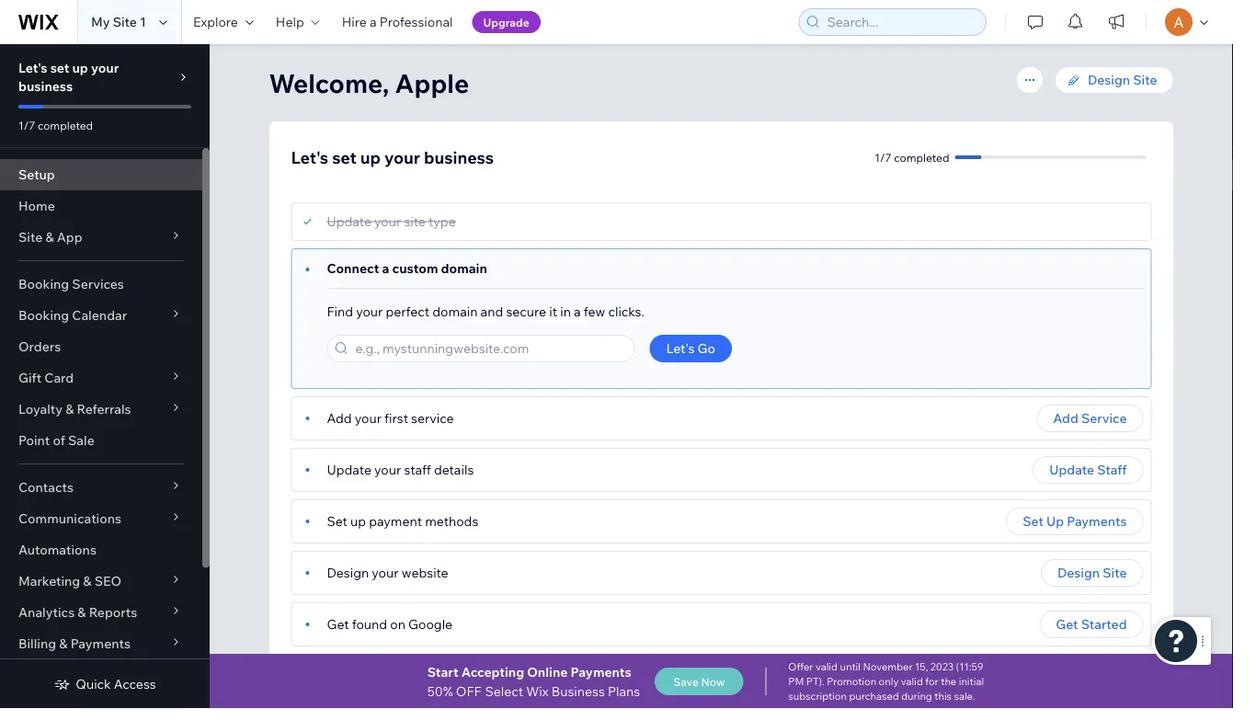 Task type: locate. For each thing, give the bounding box(es) containing it.
payments
[[1067, 513, 1127, 529], [70, 636, 131, 652], [571, 664, 632, 680]]

2 set from the left
[[1023, 513, 1044, 529]]

set
[[50, 60, 69, 76], [332, 147, 357, 167]]

1 set from the left
[[327, 513, 348, 529]]

2 add from the left
[[1053, 410, 1079, 426]]

update
[[327, 213, 372, 229], [327, 462, 372, 478], [1050, 462, 1095, 478]]

a right in
[[574, 304, 581, 320]]

0 horizontal spatial wix
[[526, 683, 549, 699]]

0 vertical spatial let's
[[18, 60, 47, 76]]

0 vertical spatial set
[[50, 60, 69, 76]]

upgrade
[[483, 15, 530, 29]]

& right loyalty
[[65, 401, 74, 417]]

update down add your first service
[[327, 462, 372, 478]]

design your website
[[327, 565, 449, 581]]

Search... field
[[822, 9, 980, 35]]

connect a custom domain
[[327, 260, 487, 276]]

0 vertical spatial a
[[370, 14, 377, 30]]

0 vertical spatial 1/7 completed
[[18, 118, 93, 132]]

and
[[481, 304, 503, 320]]

online
[[527, 664, 568, 680]]

0 horizontal spatial set
[[327, 513, 348, 529]]

1 vertical spatial let's
[[291, 147, 328, 167]]

your down my
[[91, 60, 119, 76]]

1 horizontal spatial 1/7
[[875, 150, 892, 164]]

purchased
[[849, 690, 899, 703]]

update staff button
[[1033, 456, 1144, 484]]

booking services link
[[0, 269, 202, 300]]

now
[[701, 675, 725, 688]]

1 vertical spatial domain
[[433, 304, 478, 320]]

0 horizontal spatial 1/7
[[18, 118, 35, 132]]

marketing & seo
[[18, 573, 122, 589]]

valid
[[816, 660, 838, 673], [901, 675, 923, 688]]

0 vertical spatial business
[[18, 78, 73, 94]]

get inside get started button
[[1056, 616, 1078, 632]]

let's go
[[666, 340, 716, 356]]

0 vertical spatial 1/7
[[18, 118, 35, 132]]

payments inside the start accepting online payments 50% off select wix business plans
[[571, 664, 632, 680]]

payments up the business
[[571, 664, 632, 680]]

1 vertical spatial business
[[424, 147, 494, 167]]

1 vertical spatial a
[[382, 260, 389, 276]]

design site inside button
[[1058, 565, 1127, 581]]

find
[[327, 304, 353, 320]]

analytics & reports
[[18, 604, 137, 620]]

booking for booking services
[[18, 276, 69, 292]]

access
[[114, 676, 156, 692]]

2 horizontal spatial let's
[[666, 340, 695, 356]]

let's
[[18, 60, 47, 76], [291, 147, 328, 167], [666, 340, 695, 356]]

0 vertical spatial domain
[[441, 260, 487, 276]]

a left custom
[[382, 260, 389, 276]]

1 horizontal spatial valid
[[901, 675, 923, 688]]

pt).
[[806, 675, 825, 688]]

seo
[[94, 573, 122, 589]]

2 horizontal spatial payments
[[1067, 513, 1127, 529]]

1 horizontal spatial 1/7 completed
[[875, 150, 950, 164]]

add for add service
[[1053, 410, 1079, 426]]

start
[[427, 664, 459, 680]]

professional
[[380, 14, 453, 30]]

your up update your site type
[[384, 147, 420, 167]]

get for get found on google
[[327, 616, 349, 632]]

your left staff
[[374, 462, 401, 478]]

0 vertical spatial let's set up your business
[[18, 60, 119, 94]]

0 vertical spatial payments
[[1067, 513, 1127, 529]]

of
[[53, 432, 65, 448]]

analytics
[[18, 604, 75, 620]]

domain up find your perfect domain and secure it in a few clicks. on the top
[[441, 260, 487, 276]]

referrals
[[77, 401, 131, 417]]

wix stands with ukraine show your support
[[586, 692, 859, 708]]

on
[[390, 616, 405, 632]]

1 vertical spatial payments
[[70, 636, 131, 652]]

get left "found"
[[327, 616, 349, 632]]

1/7 completed
[[18, 118, 93, 132], [875, 150, 950, 164]]

0 horizontal spatial payments
[[70, 636, 131, 652]]

design
[[1088, 72, 1130, 88], [327, 565, 369, 581], [1058, 565, 1100, 581]]

website
[[402, 565, 449, 581]]

booking up booking calendar
[[18, 276, 69, 292]]

business up type
[[424, 147, 494, 167]]

0 horizontal spatial set
[[50, 60, 69, 76]]

a
[[370, 14, 377, 30], [382, 260, 389, 276], [574, 304, 581, 320]]

1 vertical spatial 1/7 completed
[[875, 150, 950, 164]]

2 vertical spatial payments
[[571, 664, 632, 680]]

show your support button
[[742, 692, 859, 708]]

staff
[[1097, 462, 1127, 478]]

add for add your first service
[[327, 410, 352, 426]]

promotion
[[827, 675, 877, 688]]

your left website
[[372, 565, 399, 581]]

first
[[385, 410, 408, 426]]

design site
[[1088, 72, 1157, 88], [1058, 565, 1127, 581]]

add left first
[[327, 410, 352, 426]]

& left app
[[45, 229, 54, 245]]

& for loyalty
[[65, 401, 74, 417]]

1 horizontal spatial let's
[[291, 147, 328, 167]]

a right hire
[[370, 14, 377, 30]]

domain left and at left top
[[433, 304, 478, 320]]

set up payment methods
[[327, 513, 479, 529]]

1 vertical spatial 1/7
[[875, 150, 892, 164]]

custom
[[392, 260, 438, 276]]

design inside button
[[1058, 565, 1100, 581]]

valid up pt).
[[816, 660, 838, 673]]

booking up orders
[[18, 307, 69, 323]]

quick access
[[76, 676, 156, 692]]

0 horizontal spatial get
[[327, 616, 349, 632]]

your left site
[[374, 213, 401, 229]]

let's set up your business down my
[[18, 60, 119, 94]]

0 horizontal spatial business
[[18, 78, 73, 94]]

your left first
[[355, 410, 382, 426]]

booking inside dropdown button
[[18, 307, 69, 323]]

update up connect
[[327, 213, 372, 229]]

0 horizontal spatial 1/7 completed
[[18, 118, 93, 132]]

1 horizontal spatial business
[[424, 147, 494, 167]]

2 vertical spatial a
[[574, 304, 581, 320]]

2 horizontal spatial a
[[574, 304, 581, 320]]

0 vertical spatial up
[[72, 60, 88, 76]]

1 horizontal spatial payments
[[571, 664, 632, 680]]

payment
[[369, 513, 422, 529]]

1 booking from the top
[[18, 276, 69, 292]]

your for update your site type
[[374, 213, 401, 229]]

1 vertical spatial design site
[[1058, 565, 1127, 581]]

& left "reports"
[[78, 604, 86, 620]]

get
[[327, 616, 349, 632], [1056, 616, 1078, 632]]

save
[[673, 675, 699, 688]]

reports
[[89, 604, 137, 620]]

2 vertical spatial let's
[[666, 340, 695, 356]]

payments inside 'popup button'
[[70, 636, 131, 652]]

google
[[408, 616, 453, 632]]

2 get from the left
[[1056, 616, 1078, 632]]

update for update your staff details
[[327, 462, 372, 478]]

add
[[327, 410, 352, 426], [1053, 410, 1079, 426]]

let's set up your business up update your site type
[[291, 147, 494, 167]]

2 booking from the top
[[18, 307, 69, 323]]

0 horizontal spatial add
[[327, 410, 352, 426]]

0 vertical spatial booking
[[18, 276, 69, 292]]

1 vertical spatial up
[[360, 147, 381, 167]]

0 horizontal spatial valid
[[816, 660, 838, 673]]

1 horizontal spatial set
[[332, 147, 357, 167]]

& inside 'popup button'
[[59, 636, 68, 652]]

wix down the online
[[526, 683, 549, 699]]

a for professional
[[370, 14, 377, 30]]

get left started
[[1056, 616, 1078, 632]]

1 vertical spatial let's set up your business
[[291, 147, 494, 167]]

setup
[[18, 166, 55, 183]]

& left seo
[[83, 573, 92, 589]]

add left service
[[1053, 410, 1079, 426]]

1 horizontal spatial get
[[1056, 616, 1078, 632]]

your right find
[[356, 304, 383, 320]]

set left the "payment"
[[327, 513, 348, 529]]

business up "setup"
[[18, 78, 73, 94]]

update inside update staff button
[[1050, 462, 1095, 478]]

sale.
[[954, 690, 975, 703]]

& right billing
[[59, 636, 68, 652]]

apple
[[395, 67, 469, 99]]

valid up during
[[901, 675, 923, 688]]

1 horizontal spatial add
[[1053, 410, 1079, 426]]

completed
[[38, 118, 93, 132], [894, 150, 950, 164]]

& for site
[[45, 229, 54, 245]]

update left staff
[[1050, 462, 1095, 478]]

payments inside button
[[1067, 513, 1127, 529]]

set for set up payments
[[1023, 513, 1044, 529]]

1 get from the left
[[327, 616, 349, 632]]

my site 1
[[91, 14, 146, 30]]

your for design your website
[[372, 565, 399, 581]]

1 vertical spatial set
[[332, 147, 357, 167]]

set left "up"
[[1023, 513, 1044, 529]]

hire
[[342, 14, 367, 30]]

let's set up your business
[[18, 60, 119, 94], [291, 147, 494, 167]]

0 vertical spatial completed
[[38, 118, 93, 132]]

accepting
[[461, 664, 524, 680]]

payments down analytics & reports popup button
[[70, 636, 131, 652]]

update your site type
[[327, 213, 456, 229]]

calendar
[[72, 307, 127, 323]]

support
[[809, 692, 859, 708]]

1 horizontal spatial a
[[382, 260, 389, 276]]

update staff
[[1050, 462, 1127, 478]]

set inside button
[[1023, 513, 1044, 529]]

upgrade button
[[472, 11, 541, 33]]

0 vertical spatial valid
[[816, 660, 838, 673]]

set up payments
[[1023, 513, 1127, 529]]

explore
[[193, 14, 238, 30]]

wix left stands
[[586, 692, 610, 708]]

app
[[57, 229, 82, 245]]

in
[[560, 304, 571, 320]]

1 add from the left
[[327, 410, 352, 426]]

details
[[434, 462, 474, 478]]

&
[[45, 229, 54, 245], [65, 401, 74, 417], [83, 573, 92, 589], [78, 604, 86, 620], [59, 636, 68, 652]]

0 horizontal spatial a
[[370, 14, 377, 30]]

0 horizontal spatial let's
[[18, 60, 47, 76]]

1 horizontal spatial completed
[[894, 150, 950, 164]]

point of sale
[[18, 432, 95, 448]]

2023
[[931, 660, 954, 673]]

your for find your perfect domain and secure it in a few clicks.
[[356, 304, 383, 320]]

0 vertical spatial design site
[[1088, 72, 1157, 88]]

save now
[[673, 675, 725, 688]]

add inside button
[[1053, 410, 1079, 426]]

1 horizontal spatial set
[[1023, 513, 1044, 529]]

service
[[411, 410, 454, 426]]

0 horizontal spatial let's set up your business
[[18, 60, 119, 94]]

1 vertical spatial booking
[[18, 307, 69, 323]]

2 vertical spatial up
[[350, 513, 366, 529]]

show
[[742, 692, 776, 708]]

contacts
[[18, 479, 74, 495]]

0 horizontal spatial completed
[[38, 118, 93, 132]]

orders link
[[0, 331, 202, 362]]

payments right "up"
[[1067, 513, 1127, 529]]



Task type: vqa. For each thing, say whether or not it's contained in the screenshot.
Let's set up your business
yes



Task type: describe. For each thing, give the bounding box(es) containing it.
let's inside let's set up your business
[[18, 60, 47, 76]]

& for analytics
[[78, 604, 86, 620]]

update for update your site type
[[327, 213, 372, 229]]

hire a professional
[[342, 14, 453, 30]]

service
[[1081, 410, 1127, 426]]

billing
[[18, 636, 56, 652]]

save now button
[[655, 668, 743, 695]]

your for update your staff details
[[374, 462, 401, 478]]

business inside sidebar element
[[18, 78, 73, 94]]

only
[[879, 675, 899, 688]]

let's inside button
[[666, 340, 695, 356]]

initial
[[959, 675, 984, 688]]

a for custom
[[382, 260, 389, 276]]

booking calendar button
[[0, 300, 202, 331]]

perfect
[[386, 304, 430, 320]]

automations
[[18, 542, 96, 558]]

the
[[941, 675, 957, 688]]

help button
[[265, 0, 331, 44]]

home
[[18, 198, 55, 214]]

50%
[[427, 683, 453, 699]]

automations link
[[0, 534, 202, 566]]

communications button
[[0, 503, 202, 534]]

marketing
[[18, 573, 80, 589]]

for
[[926, 675, 939, 688]]

ukraine
[[687, 692, 735, 708]]

marketing & seo button
[[0, 566, 202, 597]]

connect
[[327, 260, 379, 276]]

methods
[[425, 513, 479, 529]]

let's go button
[[650, 335, 732, 362]]

1 vertical spatial completed
[[894, 150, 950, 164]]

november
[[863, 660, 913, 673]]

pm
[[788, 675, 804, 688]]

orders
[[18, 338, 61, 355]]

1 vertical spatial valid
[[901, 675, 923, 688]]

quick
[[76, 676, 111, 692]]

get started
[[1056, 616, 1127, 632]]

booking services
[[18, 276, 124, 292]]

domain for perfect
[[433, 304, 478, 320]]

welcome,
[[269, 67, 389, 99]]

find your perfect domain and secure it in a few clicks.
[[327, 304, 645, 320]]

& for billing
[[59, 636, 68, 652]]

let's set up your business inside sidebar element
[[18, 60, 119, 94]]

site & app button
[[0, 222, 202, 253]]

1 horizontal spatial let's set up your business
[[291, 147, 494, 167]]

few
[[584, 304, 605, 320]]

help
[[276, 14, 304, 30]]

staff
[[404, 462, 431, 478]]

plans
[[608, 683, 640, 699]]

offer
[[788, 660, 813, 673]]

completed inside sidebar element
[[38, 118, 93, 132]]

your for add your first service
[[355, 410, 382, 426]]

get started button
[[1040, 611, 1144, 638]]

subscription
[[788, 690, 847, 703]]

found
[[352, 616, 387, 632]]

sidebar element
[[0, 44, 210, 709]]

update for update staff
[[1050, 462, 1095, 478]]

during
[[901, 690, 932, 703]]

hire a professional link
[[331, 0, 464, 44]]

payments for billing & payments
[[70, 636, 131, 652]]

1
[[140, 14, 146, 30]]

this
[[935, 690, 952, 703]]

wix inside the start accepting online payments 50% off select wix business plans
[[526, 683, 549, 699]]

up
[[1047, 513, 1064, 529]]

setup link
[[0, 159, 202, 190]]

loyalty & referrals
[[18, 401, 131, 417]]

welcome, apple
[[269, 67, 469, 99]]

my
[[91, 14, 110, 30]]

booking for booking calendar
[[18, 307, 69, 323]]

add service button
[[1037, 405, 1144, 432]]

payments for set up payments
[[1067, 513, 1127, 529]]

& for marketing
[[83, 573, 92, 589]]

1/7 inside sidebar element
[[18, 118, 35, 132]]

billing & payments
[[18, 636, 131, 652]]

loyalty
[[18, 401, 63, 417]]

get for get started
[[1056, 616, 1078, 632]]

get found on google
[[327, 616, 453, 632]]

design site link
[[1055, 66, 1174, 94]]

gift card button
[[0, 362, 202, 394]]

booking calendar
[[18, 307, 127, 323]]

set up payments button
[[1006, 508, 1144, 535]]

up inside let's set up your business
[[72, 60, 88, 76]]

e.g., mystunningwebsite.com field
[[350, 336, 629, 361]]

site inside button
[[1103, 565, 1127, 581]]

start accepting online payments 50% off select wix business plans
[[427, 664, 640, 699]]

card
[[44, 370, 74, 386]]

it
[[549, 304, 557, 320]]

type
[[429, 213, 456, 229]]

until
[[840, 660, 861, 673]]

stands
[[613, 692, 654, 708]]

your inside sidebar element
[[91, 60, 119, 76]]

1/7 completed inside sidebar element
[[18, 118, 93, 132]]

started
[[1081, 616, 1127, 632]]

set inside let's set up your business
[[50, 60, 69, 76]]

quick access button
[[54, 676, 156, 693]]

gift
[[18, 370, 42, 386]]

site inside dropdown button
[[18, 229, 43, 245]]

(11:59
[[956, 660, 984, 673]]

domain for custom
[[441, 260, 487, 276]]

offer valid until november 15, 2023 (11:59 pm pt). promotion only valid for the initial subscription purchased during this sale.
[[788, 660, 984, 703]]

communications
[[18, 510, 121, 527]]

1 horizontal spatial wix
[[586, 692, 610, 708]]

set for set up payment methods
[[327, 513, 348, 529]]

point of sale link
[[0, 425, 202, 456]]



